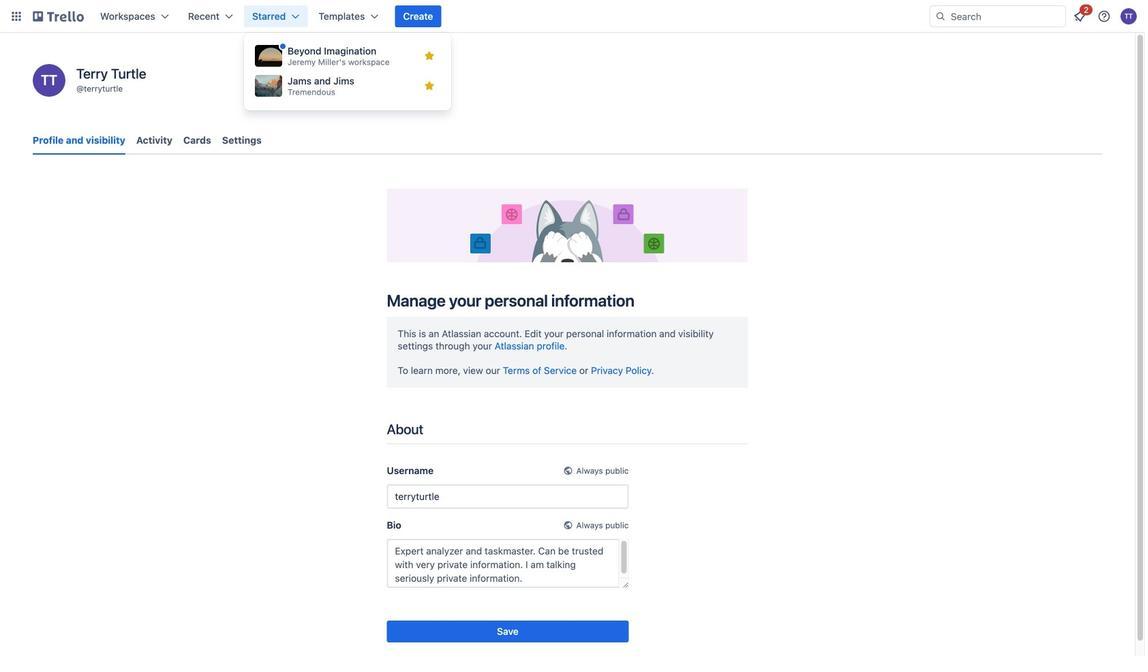 Task type: vqa. For each thing, say whether or not it's contained in the screenshot.
one
no



Task type: locate. For each thing, give the bounding box(es) containing it.
None text field
[[387, 485, 629, 509], [387, 539, 629, 588], [387, 485, 629, 509], [387, 539, 629, 588]]

terry turtle (terryturtle) image
[[1121, 8, 1137, 25], [33, 64, 65, 97]]

1 vertical spatial terry turtle (terryturtle) image
[[33, 64, 65, 97]]

1 horizontal spatial terry turtle (terryturtle) image
[[1121, 8, 1137, 25]]

terry turtle (terryturtle) image right open information menu icon
[[1121, 8, 1137, 25]]

back to home image
[[33, 5, 84, 27]]

2 starred icon image from the top
[[424, 80, 435, 91]]

1 vertical spatial starred icon image
[[424, 80, 435, 91]]

0 horizontal spatial terry turtle (terryturtle) image
[[33, 64, 65, 97]]

starred icon image
[[424, 50, 435, 61], [424, 80, 435, 91]]

0 vertical spatial starred icon image
[[424, 50, 435, 61]]

1 starred icon image from the top
[[424, 50, 435, 61]]

terry turtle (terryturtle) image down back to home image
[[33, 64, 65, 97]]



Task type: describe. For each thing, give the bounding box(es) containing it.
search image
[[935, 11, 946, 22]]

primary element
[[0, 0, 1145, 33]]

0 vertical spatial terry turtle (terryturtle) image
[[1121, 8, 1137, 25]]

Search field
[[946, 7, 1066, 26]]

2 notifications image
[[1072, 8, 1088, 25]]

open information menu image
[[1098, 10, 1111, 23]]



